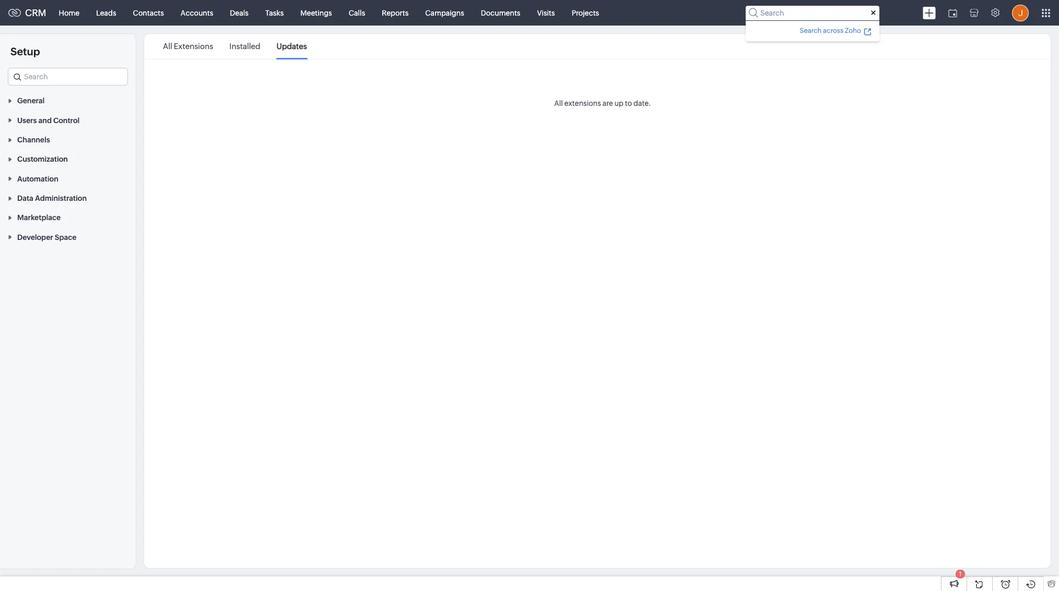 Task type: vqa. For each thing, say whether or not it's contained in the screenshot.
up
yes



Task type: locate. For each thing, give the bounding box(es) containing it.
are
[[602, 99, 613, 108]]

extensions
[[174, 42, 213, 51]]

customization
[[17, 155, 68, 164]]

data administration
[[17, 194, 87, 203]]

automation button
[[0, 169, 136, 188]]

all left the extensions
[[163, 42, 172, 51]]

contacts
[[133, 9, 164, 17]]

visits link
[[529, 0, 563, 25]]

developer space button
[[0, 227, 136, 247]]

installed link
[[229, 34, 260, 58]]

zoho
[[845, 26, 861, 34]]

reports link
[[374, 0, 417, 25]]

create menu image
[[923, 7, 936, 19]]

home link
[[50, 0, 88, 25]]

search across zoho link
[[798, 25, 873, 36]]

Search text field
[[8, 68, 127, 85]]

all
[[163, 42, 172, 51], [554, 99, 563, 108]]

up
[[614, 99, 624, 108]]

0 horizontal spatial all
[[163, 42, 172, 51]]

None field
[[8, 68, 128, 86]]

channels
[[17, 136, 50, 144]]

home
[[59, 9, 79, 17]]

date.
[[633, 99, 651, 108]]

all left extensions
[[554, 99, 563, 108]]

1 horizontal spatial all
[[554, 99, 563, 108]]

contacts link
[[125, 0, 172, 25]]

calendar image
[[948, 9, 957, 17]]

users and control
[[17, 116, 80, 125]]

all extensions
[[163, 42, 213, 51]]

accounts
[[181, 9, 213, 17]]

documents link
[[473, 0, 529, 25]]

general
[[17, 97, 45, 105]]

deals
[[230, 9, 249, 17]]

1 vertical spatial all
[[554, 99, 563, 108]]

to
[[625, 99, 632, 108]]

all inside "link"
[[163, 42, 172, 51]]

extensions
[[564, 99, 601, 108]]

users
[[17, 116, 37, 125]]

crm
[[25, 7, 46, 18]]

calls link
[[340, 0, 374, 25]]

automation
[[17, 175, 58, 183]]

0 vertical spatial all
[[163, 42, 172, 51]]

channels button
[[0, 130, 136, 149]]

tasks
[[265, 9, 284, 17]]

general button
[[0, 91, 136, 110]]

all for all extensions
[[163, 42, 172, 51]]

tasks link
[[257, 0, 292, 25]]

documents
[[481, 9, 520, 17]]

campaigns
[[425, 9, 464, 17]]



Task type: describe. For each thing, give the bounding box(es) containing it.
accounts link
[[172, 0, 222, 25]]

space
[[55, 233, 76, 242]]

updates link
[[277, 34, 307, 58]]

reports
[[382, 9, 409, 17]]

users and control button
[[0, 110, 136, 130]]

customization button
[[0, 149, 136, 169]]

installed
[[229, 42, 260, 51]]

projects link
[[563, 0, 607, 25]]

marketplace
[[17, 214, 61, 222]]

all for all extensions are up to date.
[[554, 99, 563, 108]]

deals link
[[222, 0, 257, 25]]

control
[[53, 116, 80, 125]]

updates
[[277, 42, 307, 51]]

administration
[[35, 194, 87, 203]]

meetings link
[[292, 0, 340, 25]]

all extensions are up to date.
[[554, 99, 651, 108]]

meetings
[[300, 9, 332, 17]]

1
[[959, 571, 962, 578]]

across
[[823, 26, 843, 34]]

data
[[17, 194, 33, 203]]

Search field
[[746, 5, 879, 20]]

visits
[[537, 9, 555, 17]]

leads
[[96, 9, 116, 17]]

create menu element
[[917, 0, 942, 25]]

crm link
[[8, 7, 46, 18]]

leads link
[[88, 0, 125, 25]]

campaigns link
[[417, 0, 473, 25]]

calls
[[349, 9, 365, 17]]

search across zoho
[[800, 26, 861, 34]]

developer
[[17, 233, 53, 242]]

profile image
[[1012, 4, 1029, 21]]

projects
[[572, 9, 599, 17]]

data administration button
[[0, 188, 136, 208]]

marketplace button
[[0, 208, 136, 227]]

and
[[38, 116, 52, 125]]

all extensions link
[[163, 34, 213, 58]]

setup
[[10, 45, 40, 57]]

profile element
[[1006, 0, 1035, 25]]

developer space
[[17, 233, 76, 242]]

search
[[800, 26, 822, 34]]



